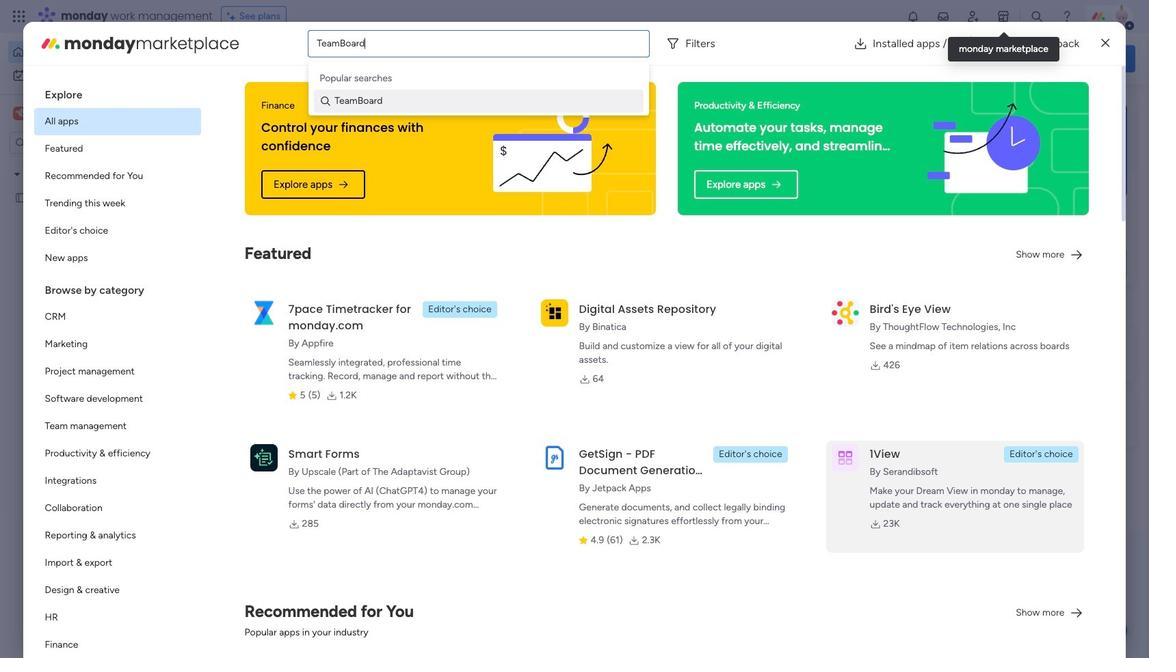 Task type: describe. For each thing, give the bounding box(es) containing it.
public board image inside 'quick search results' list box
[[228, 250, 244, 265]]

2 banner logo image from the left
[[895, 82, 1073, 215]]

component image
[[276, 433, 288, 445]]

workspace image
[[15, 106, 25, 121]]

caret down image
[[14, 169, 20, 179]]

help image
[[1060, 10, 1074, 23]]

0 vertical spatial workspace image
[[13, 106, 27, 121]]

1 heading from the top
[[34, 77, 201, 108]]

getting started element
[[930, 327, 1136, 381]]

1 horizontal spatial workspace image
[[234, 413, 267, 446]]

templates image image
[[943, 103, 1123, 198]]

Search in workspace field
[[29, 135, 114, 151]]

0 horizontal spatial public board image
[[14, 191, 27, 204]]

select product image
[[12, 10, 26, 23]]

ruby anderson image
[[1111, 5, 1133, 27]]

search everything image
[[1030, 10, 1044, 23]]

v2 bolt switch image
[[1048, 51, 1056, 66]]

update feed image
[[937, 10, 950, 23]]



Task type: vqa. For each thing, say whether or not it's contained in the screenshot.
notes
no



Task type: locate. For each thing, give the bounding box(es) containing it.
list box
[[34, 77, 201, 659], [0, 160, 174, 394]]

workspace image
[[13, 106, 27, 121], [234, 413, 267, 446]]

workspace image left component image
[[234, 413, 267, 446]]

heading
[[34, 77, 201, 108], [34, 272, 201, 304]]

0 element
[[349, 326, 366, 342]]

workspace selection element
[[13, 105, 49, 122]]

1 vertical spatial workspace image
[[234, 413, 267, 446]]

1 vertical spatial heading
[[34, 272, 201, 304]]

workspace image up caret down image
[[13, 106, 27, 121]]

0 horizontal spatial workspace image
[[13, 106, 27, 121]]

app logo image
[[250, 299, 277, 327], [541, 299, 568, 327], [832, 299, 859, 327], [250, 445, 277, 472], [541, 445, 568, 472], [832, 445, 859, 472]]

dapulse x slim image
[[1102, 35, 1110, 52]]

Dropdown input text field
[[317, 38, 366, 49]]

public board image
[[14, 191, 27, 204], [228, 250, 244, 265]]

monday marketplace image
[[997, 10, 1010, 23], [39, 32, 61, 54]]

0 vertical spatial monday marketplace image
[[997, 10, 1010, 23]]

0 horizontal spatial banner logo image
[[462, 82, 640, 215]]

invite members image
[[967, 10, 980, 23]]

1 vertical spatial monday marketplace image
[[39, 32, 61, 54]]

banner logo image
[[462, 82, 640, 215], [895, 82, 1073, 215]]

help center element
[[930, 392, 1136, 447]]

option
[[8, 41, 166, 63], [8, 64, 166, 86], [34, 108, 201, 135], [34, 135, 201, 163], [0, 162, 174, 165], [34, 163, 201, 190], [34, 190, 201, 218], [34, 218, 201, 245], [34, 245, 201, 272], [34, 304, 201, 331], [34, 331, 201, 358], [34, 358, 201, 386], [34, 386, 201, 413], [34, 413, 201, 441], [34, 441, 201, 468], [34, 468, 201, 495], [34, 495, 201, 523], [34, 523, 201, 550], [34, 550, 201, 577], [34, 577, 201, 605], [34, 605, 201, 632], [34, 632, 201, 659]]

v2 user feedback image
[[941, 51, 952, 66]]

0 vertical spatial heading
[[34, 77, 201, 108]]

1 horizontal spatial monday marketplace image
[[997, 10, 1010, 23]]

1 banner logo image from the left
[[462, 82, 640, 215]]

see plans image
[[227, 9, 239, 24]]

1 vertical spatial public board image
[[228, 250, 244, 265]]

0 horizontal spatial monday marketplace image
[[39, 32, 61, 54]]

notifications image
[[906, 10, 920, 23]]

quick search results list box
[[211, 128, 898, 309]]

1 horizontal spatial public board image
[[228, 250, 244, 265]]

2 heading from the top
[[34, 272, 201, 304]]

0 vertical spatial public board image
[[14, 191, 27, 204]]

1 horizontal spatial banner logo image
[[895, 82, 1073, 215]]



